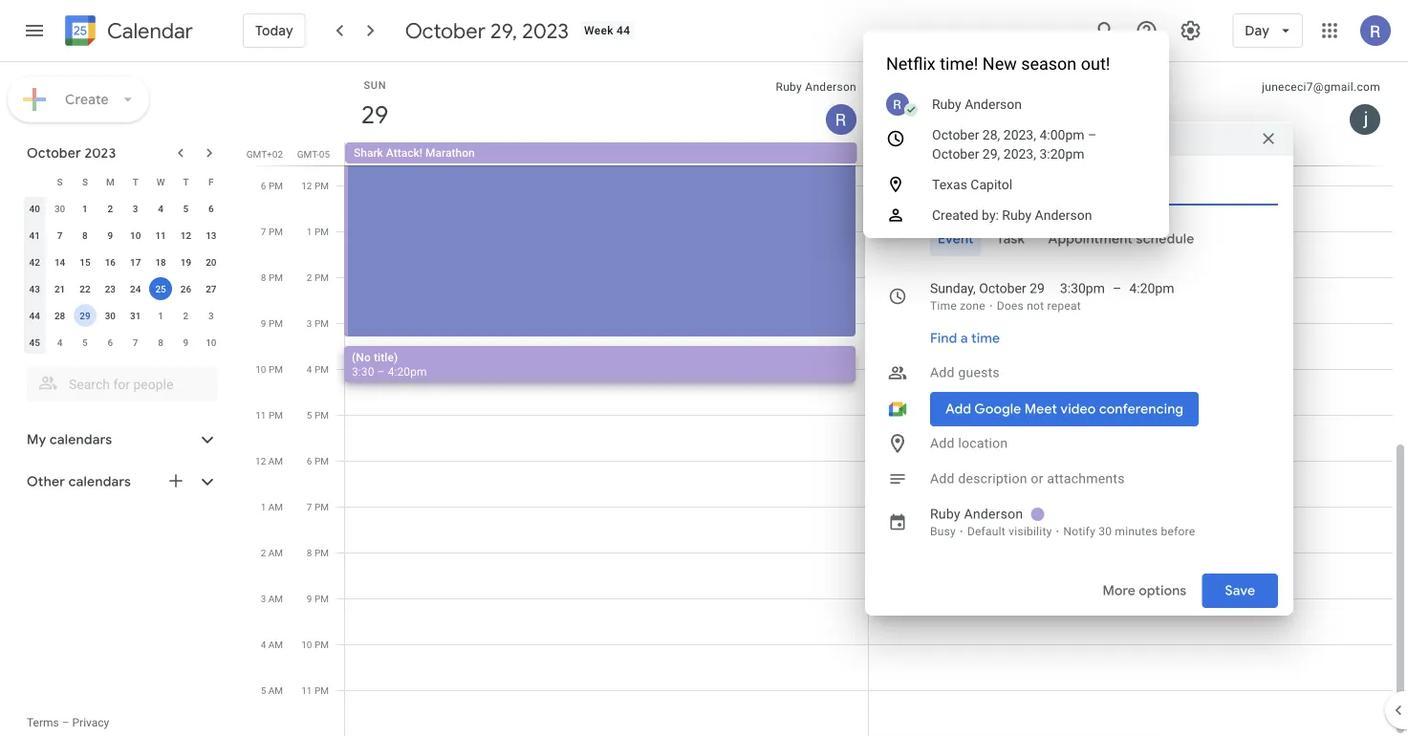Task type: vqa. For each thing, say whether or not it's contained in the screenshot.


Task type: locate. For each thing, give the bounding box(es) containing it.
10 pm left '4 pm'
[[256, 363, 283, 375]]

– right the terms "link"
[[62, 716, 69, 730]]

30 right the 29 element
[[105, 310, 116, 321]]

2 am from the top
[[268, 501, 283, 513]]

1 horizontal spatial october
[[405, 17, 486, 44]]

29 up not
[[1030, 281, 1045, 296]]

6 pm down gmt+02
[[261, 180, 283, 191]]

0 vertical spatial 29
[[360, 99, 387, 131]]

1 horizontal spatial ruby
[[930, 506, 961, 522]]

0 horizontal spatial 29
[[80, 310, 90, 321]]

10 left 11 element
[[130, 230, 141, 241]]

1 horizontal spatial 12
[[255, 455, 266, 467]]

0 vertical spatial 9 pm
[[261, 317, 283, 329]]

1 vertical spatial october
[[27, 144, 81, 162]]

1 vertical spatial ruby
[[930, 506, 961, 522]]

1 horizontal spatial 9 pm
[[307, 593, 329, 604]]

28
[[54, 310, 65, 321]]

29 cell
[[72, 302, 98, 329]]

0 vertical spatial ruby anderson
[[776, 80, 857, 94]]

0 horizontal spatial 44
[[29, 310, 40, 321]]

1 vertical spatial 7 pm
[[307, 501, 329, 513]]

6 row from the top
[[22, 302, 224, 329]]

27
[[206, 283, 217, 295]]

0 vertical spatial 11
[[155, 230, 166, 241]]

6 right 12 am
[[307, 455, 312, 467]]

october 2023
[[27, 144, 116, 162]]

row group containing 40
[[22, 195, 224, 356]]

2
[[108, 203, 113, 214], [307, 272, 312, 283], [183, 310, 189, 321], [261, 547, 266, 558]]

time
[[930, 299, 957, 313]]

4 for 4 pm
[[307, 363, 312, 375]]

s
[[57, 176, 63, 187], [82, 176, 88, 187]]

16
[[105, 256, 116, 268]]

8 left november 9 element
[[158, 337, 163, 348]]

pm
[[269, 180, 283, 191], [315, 180, 329, 191], [269, 226, 283, 237], [315, 226, 329, 237], [269, 272, 283, 283], [315, 272, 329, 283], [269, 317, 283, 329], [315, 317, 329, 329], [269, 363, 283, 375], [315, 363, 329, 375], [269, 409, 283, 421], [315, 409, 329, 421], [315, 455, 329, 467], [315, 501, 329, 513], [315, 547, 329, 558], [315, 593, 329, 604], [315, 639, 329, 650], [315, 685, 329, 696]]

9 right 3 am
[[307, 593, 312, 604]]

4 up 5 am
[[261, 639, 266, 650]]

add inside dropdown button
[[930, 365, 955, 381]]

0 horizontal spatial 2023
[[85, 144, 116, 162]]

1 horizontal spatial 8 pm
[[307, 547, 329, 558]]

5 down 4 am
[[261, 685, 266, 696]]

settings menu image
[[1179, 19, 1202, 42]]

1 pm
[[307, 226, 329, 237]]

7 pm right the 1 am
[[307, 501, 329, 513]]

calendars down my calendars dropdown button
[[69, 473, 131, 491]]

shark attack! marathon row
[[337, 142, 1409, 165]]

calendars for my calendars
[[50, 431, 112, 448]]

9 pm
[[261, 317, 283, 329], [307, 593, 329, 604]]

5 up 12 "element"
[[183, 203, 189, 214]]

10 right november 9 element
[[206, 337, 217, 348]]

2 vertical spatial 12
[[255, 455, 266, 467]]

2 row from the top
[[22, 195, 224, 222]]

4
[[158, 203, 163, 214], [57, 337, 63, 348], [307, 363, 312, 375], [261, 639, 266, 650]]

november 1 element
[[149, 304, 172, 327]]

4 am from the top
[[268, 593, 283, 604]]

0 horizontal spatial 8 pm
[[261, 272, 283, 283]]

11 pm right 5 am
[[301, 685, 329, 696]]

– right 3:30pm
[[1113, 281, 1122, 296]]

1 horizontal spatial 44
[[617, 24, 631, 37]]

8
[[82, 230, 88, 241], [261, 272, 266, 283], [158, 337, 163, 348], [307, 547, 312, 558]]

pm left '4 pm'
[[269, 363, 283, 375]]

11 pm up 12 am
[[256, 409, 283, 421]]

1 vertical spatial 6 pm
[[307, 455, 329, 467]]

1 horizontal spatial s
[[82, 176, 88, 187]]

20
[[206, 256, 217, 268]]

november 8 element
[[149, 331, 172, 354]]

12 element
[[174, 224, 197, 247]]

22 element
[[74, 277, 97, 300]]

other calendars
[[27, 473, 131, 491]]

26
[[180, 283, 191, 295]]

4:20pm down title)
[[388, 365, 427, 378]]

11
[[155, 230, 166, 241], [256, 409, 266, 421], [301, 685, 312, 696]]

0 vertical spatial ruby
[[776, 80, 802, 94]]

2 vertical spatial 29
[[80, 310, 90, 321]]

6 am from the top
[[268, 685, 283, 696]]

gmt-
[[297, 148, 319, 160]]

1 am
[[261, 501, 283, 513]]

4:20pm
[[1130, 281, 1175, 296], [388, 365, 427, 378]]

2 add from the top
[[930, 436, 955, 451]]

am for 2 am
[[268, 547, 283, 558]]

1 am from the top
[[268, 455, 283, 467]]

tab list
[[881, 222, 1279, 256]]

anderson up default
[[964, 506, 1024, 522]]

0 horizontal spatial anderson
[[805, 80, 857, 94]]

2023
[[522, 17, 569, 44], [85, 144, 116, 162]]

terms
[[27, 716, 59, 730]]

10 inside 'element'
[[206, 337, 217, 348]]

1
[[82, 203, 88, 214], [307, 226, 312, 237], [158, 310, 163, 321], [261, 501, 266, 513]]

30 for september 30 element
[[54, 203, 65, 214]]

calendars for other calendars
[[69, 473, 131, 491]]

0 vertical spatial 10 pm
[[256, 363, 283, 375]]

0 horizontal spatial 6 pm
[[261, 180, 283, 191]]

8 pm left 2 pm
[[261, 272, 283, 283]]

10
[[130, 230, 141, 241], [206, 337, 217, 348], [256, 363, 266, 375], [301, 639, 312, 650]]

0 vertical spatial 12
[[301, 180, 312, 191]]

29 right 28 element
[[80, 310, 90, 321]]

find
[[930, 330, 958, 347]]

None search field
[[0, 360, 237, 402]]

1 vertical spatial 11 pm
[[301, 685, 329, 696]]

1 vertical spatial 8 pm
[[307, 547, 329, 558]]

1 horizontal spatial anderson
[[964, 506, 1024, 522]]

3 row from the top
[[22, 222, 224, 249]]

5 for 5 pm
[[307, 409, 312, 421]]

1 add from the top
[[930, 365, 955, 381]]

Add title text field
[[930, 175, 1279, 204]]

2 horizontal spatial 30
[[1099, 525, 1112, 538]]

0 vertical spatial 30
[[54, 203, 65, 214]]

0 horizontal spatial 11 pm
[[256, 409, 283, 421]]

am for 1 am
[[268, 501, 283, 513]]

1 horizontal spatial 11 pm
[[301, 685, 329, 696]]

privacy
[[72, 716, 109, 730]]

1 horizontal spatial t
[[183, 176, 189, 187]]

10 pm
[[256, 363, 283, 375], [301, 639, 329, 650]]

3:30pm – 4:20pm
[[1060, 281, 1175, 296]]

my
[[27, 431, 46, 448]]

2 s from the left
[[82, 176, 88, 187]]

2 horizontal spatial –
[[1113, 281, 1122, 296]]

0 vertical spatial –
[[1113, 281, 1122, 296]]

3 right november 2 element
[[208, 310, 214, 321]]

6 up 13 element
[[208, 203, 214, 214]]

calendars
[[50, 431, 112, 448], [69, 473, 131, 491]]

0 horizontal spatial 11
[[155, 230, 166, 241]]

1 horizontal spatial 6 pm
[[307, 455, 329, 467]]

1 for 1 pm
[[307, 226, 312, 237]]

6 pm down 5 pm
[[307, 455, 329, 467]]

0 horizontal spatial t
[[133, 176, 138, 187]]

am up 3 am
[[268, 547, 283, 558]]

s up september 30 element
[[57, 176, 63, 187]]

a
[[961, 330, 968, 347]]

5 down '4 pm'
[[307, 409, 312, 421]]

add left location
[[930, 436, 955, 451]]

23 element
[[99, 277, 122, 300]]

2 for 2 pm
[[307, 272, 312, 283]]

add for add location
[[930, 436, 955, 451]]

4 pm
[[307, 363, 329, 375]]

4 left november 5 element
[[57, 337, 63, 348]]

0 vertical spatial calendars
[[50, 431, 112, 448]]

1 vertical spatial add
[[930, 436, 955, 451]]

row group
[[22, 195, 224, 356]]

2 for 2 am
[[261, 547, 266, 558]]

add other calendars image
[[166, 471, 186, 491]]

september 30 element
[[48, 197, 71, 220]]

attack!
[[386, 146, 423, 160]]

– inside (no title) 3:30 – 4:20pm
[[377, 365, 385, 378]]

t right w
[[183, 176, 189, 187]]

0 vertical spatial add
[[930, 365, 955, 381]]

0 vertical spatial october
[[405, 17, 486, 44]]

m
[[106, 176, 114, 187]]

2023 right 29,
[[522, 17, 569, 44]]

10 right 4 am
[[301, 639, 312, 650]]

29 inside 29 column header
[[360, 99, 387, 131]]

pm right 4 am
[[315, 639, 329, 650]]

today button
[[243, 8, 306, 54]]

2 horizontal spatial 29
[[1030, 281, 1045, 296]]

t
[[133, 176, 138, 187], [183, 176, 189, 187]]

30 right 40
[[54, 203, 65, 214]]

1 vertical spatial 44
[[29, 310, 40, 321]]

5 left november 6 element
[[82, 337, 88, 348]]

24 element
[[124, 277, 147, 300]]

4 for 4 am
[[261, 639, 266, 650]]

1 s from the left
[[57, 176, 63, 187]]

am up 2 am on the bottom
[[268, 501, 283, 513]]

1 vertical spatial –
[[377, 365, 385, 378]]

1 horizontal spatial 2023
[[522, 17, 569, 44]]

4:20pm right to element at top right
[[1130, 281, 1175, 296]]

row containing 43
[[22, 275, 224, 302]]

1 horizontal spatial 7 pm
[[307, 501, 329, 513]]

0 vertical spatial 2023
[[522, 17, 569, 44]]

0 vertical spatial anderson
[[805, 80, 857, 94]]

add
[[930, 365, 955, 381], [930, 436, 955, 451], [930, 471, 955, 487]]

9 pm right 3 am
[[307, 593, 329, 604]]

5 am from the top
[[268, 639, 283, 650]]

44
[[617, 24, 631, 37], [29, 310, 40, 321]]

– for 4:20pm
[[1113, 281, 1122, 296]]

0 horizontal spatial s
[[57, 176, 63, 187]]

w
[[157, 176, 165, 187]]

sunday,
[[930, 281, 976, 296]]

22
[[80, 283, 90, 295]]

30 right notify
[[1099, 525, 1112, 538]]

6 left the november 7 element
[[108, 337, 113, 348]]

add location
[[930, 436, 1008, 451]]

november 7 element
[[124, 331, 147, 354]]

2 t from the left
[[183, 176, 189, 187]]

9 left november 10 'element'
[[183, 337, 189, 348]]

6
[[261, 180, 266, 191], [208, 203, 214, 214], [108, 337, 113, 348], [307, 455, 312, 467]]

3 for 3 pm
[[307, 317, 312, 329]]

2 vertical spatial add
[[930, 471, 955, 487]]

does not repeat
[[997, 299, 1081, 313]]

row containing 44
[[22, 302, 224, 329]]

am down 4 am
[[268, 685, 283, 696]]

pm right 3 am
[[315, 593, 329, 604]]

11 up 12 am
[[256, 409, 266, 421]]

tab list containing event
[[881, 222, 1279, 256]]

30 inside "element"
[[105, 310, 116, 321]]

1 for the november 1 element
[[158, 310, 163, 321]]

ruby anderson up default
[[930, 506, 1024, 522]]

0 horizontal spatial october
[[27, 144, 81, 162]]

0 vertical spatial 6 pm
[[261, 180, 283, 191]]

october for october 2023
[[27, 144, 81, 162]]

2 vertical spatial october
[[979, 281, 1027, 296]]

0 horizontal spatial 12
[[180, 230, 191, 241]]

october left 29,
[[405, 17, 486, 44]]

1 vertical spatial 11
[[256, 409, 266, 421]]

row
[[22, 168, 224, 195], [22, 195, 224, 222], [22, 222, 224, 249], [22, 249, 224, 275], [22, 275, 224, 302], [22, 302, 224, 329], [22, 329, 224, 356]]

3 up 4 am
[[261, 593, 266, 604]]

ruby anderson up shark attack! marathon row
[[776, 80, 857, 94]]

11 pm
[[256, 409, 283, 421], [301, 685, 329, 696]]

7 right 41
[[57, 230, 63, 241]]

0 vertical spatial 7 pm
[[261, 226, 283, 237]]

add for add guests
[[930, 365, 955, 381]]

8 right 27 element
[[261, 272, 266, 283]]

pm down '4 pm'
[[315, 409, 329, 421]]

or
[[1031, 471, 1044, 487]]

1 horizontal spatial 29
[[360, 99, 387, 131]]

time zone
[[930, 299, 986, 313]]

day
[[1245, 22, 1270, 39]]

terms link
[[27, 716, 59, 730]]

12 up the 1 am
[[255, 455, 266, 467]]

2 up 3 am
[[261, 547, 266, 558]]

2023 up the 'm'
[[85, 144, 116, 162]]

1 vertical spatial 12
[[180, 230, 191, 241]]

1 down the 12 pm
[[307, 226, 312, 237]]

1 horizontal spatial 4:20pm
[[1130, 281, 1175, 296]]

0 horizontal spatial –
[[62, 716, 69, 730]]

16 element
[[99, 251, 122, 273]]

9 left 10 element
[[108, 230, 113, 241]]

1 horizontal spatial 30
[[105, 310, 116, 321]]

0 horizontal spatial 10 pm
[[256, 363, 283, 375]]

2 horizontal spatial 12
[[301, 180, 312, 191]]

4 row from the top
[[22, 249, 224, 275]]

43
[[29, 283, 40, 295]]

29 down sun
[[360, 99, 387, 131]]

3 up '4 pm'
[[307, 317, 312, 329]]

2 vertical spatial 11
[[301, 685, 312, 696]]

t left w
[[133, 176, 138, 187]]

3 am from the top
[[268, 547, 283, 558]]

2 vertical spatial –
[[62, 716, 69, 730]]

0 horizontal spatial ruby anderson
[[776, 80, 857, 94]]

8 pm right 2 am on the bottom
[[307, 547, 329, 558]]

0 horizontal spatial 4:20pm
[[388, 365, 427, 378]]

0 vertical spatial 8 pm
[[261, 272, 283, 283]]

sunday, october 29 element
[[353, 93, 397, 137]]

1 row from the top
[[22, 168, 224, 195]]

8 inside the november 8 element
[[158, 337, 163, 348]]

11 right 10 element
[[155, 230, 166, 241]]

october for october 29, 2023
[[405, 17, 486, 44]]

2 up 3 pm
[[307, 272, 312, 283]]

0 horizontal spatial 9 pm
[[261, 317, 283, 329]]

1 horizontal spatial 10 pm
[[301, 639, 329, 650]]

7 pm left 1 pm
[[261, 226, 283, 237]]

0 horizontal spatial ruby
[[776, 80, 802, 94]]

31 element
[[124, 304, 147, 327]]

guests
[[959, 365, 1000, 381]]

1 horizontal spatial –
[[377, 365, 385, 378]]

5 for november 5 element
[[82, 337, 88, 348]]

1 vertical spatial anderson
[[964, 506, 1024, 522]]

1 vertical spatial calendars
[[69, 473, 131, 491]]

24
[[130, 283, 141, 295]]

location
[[959, 436, 1008, 451]]

7
[[261, 226, 266, 237], [57, 230, 63, 241], [133, 337, 138, 348], [307, 501, 312, 513]]

november 4 element
[[48, 331, 71, 354]]

44 left 28
[[29, 310, 40, 321]]

26 element
[[174, 277, 197, 300]]

zone
[[960, 299, 986, 313]]

12 right 11 element
[[180, 230, 191, 241]]

am up 4 am
[[268, 593, 283, 604]]

5 pm
[[307, 409, 329, 421]]

1 vertical spatial 9 pm
[[307, 593, 329, 604]]

3 add from the top
[[930, 471, 955, 487]]

2 left 'november 3' element
[[183, 310, 189, 321]]

to element
[[1113, 279, 1122, 298]]

5 inside november 5 element
[[82, 337, 88, 348]]

october 2023 grid
[[18, 168, 224, 356]]

– down title)
[[377, 365, 385, 378]]

gmt+02
[[246, 148, 283, 160]]

7 row from the top
[[22, 329, 224, 356]]

9 right 'november 3' element
[[261, 317, 266, 329]]

main drawer image
[[23, 19, 46, 42]]

10 pm right 4 am
[[301, 639, 329, 650]]

7 pm
[[261, 226, 283, 237], [307, 501, 329, 513]]

0 horizontal spatial 30
[[54, 203, 65, 214]]

3 for 3 am
[[261, 593, 266, 604]]

2 horizontal spatial 11
[[301, 685, 312, 696]]

44 right week
[[617, 24, 631, 37]]

29
[[360, 99, 387, 131], [1030, 281, 1045, 296], [80, 310, 90, 321]]

am for 4 am
[[268, 639, 283, 650]]

november 9 element
[[174, 331, 197, 354]]

am for 5 am
[[268, 685, 283, 696]]

2 down the 'm'
[[108, 203, 113, 214]]

add down find
[[930, 365, 955, 381]]

am for 3 am
[[268, 593, 283, 604]]

1 vertical spatial 10 pm
[[301, 639, 329, 650]]

5
[[183, 203, 189, 214], [82, 337, 88, 348], [307, 409, 312, 421], [261, 685, 266, 696]]

calendars up other calendars
[[50, 431, 112, 448]]

october up september 30 element
[[27, 144, 81, 162]]

anderson
[[805, 80, 857, 94], [964, 506, 1024, 522]]

1 horizontal spatial ruby anderson
[[930, 506, 1024, 522]]

1 left november 2 element
[[158, 310, 163, 321]]

1 vertical spatial 4:20pm
[[388, 365, 427, 378]]

1 vertical spatial 30
[[105, 310, 116, 321]]

not
[[1027, 299, 1045, 313]]

11 element
[[149, 224, 172, 247]]

0 vertical spatial 44
[[617, 24, 631, 37]]

5 row from the top
[[22, 275, 224, 302]]

12 inside "element"
[[180, 230, 191, 241]]

10 left '4 pm'
[[256, 363, 266, 375]]

row containing 42
[[22, 249, 224, 275]]

4 up 5 pm
[[307, 363, 312, 375]]

notify 30 minutes before
[[1064, 525, 1196, 538]]

1 vertical spatial ruby anderson
[[930, 506, 1024, 522]]

other calendars button
[[4, 467, 237, 497]]

– for privacy
[[62, 716, 69, 730]]

30
[[54, 203, 65, 214], [105, 310, 116, 321], [1099, 525, 1112, 538]]



Task type: describe. For each thing, give the bounding box(es) containing it.
15 element
[[74, 251, 97, 273]]

does
[[997, 299, 1024, 313]]

30 element
[[99, 304, 122, 327]]

6 down gmt+02
[[261, 180, 266, 191]]

minutes
[[1115, 525, 1158, 538]]

attachments
[[1047, 471, 1125, 487]]

november 10 element
[[200, 331, 223, 354]]

0 vertical spatial 4:20pm
[[1130, 281, 1175, 296]]

13
[[206, 230, 217, 241]]

ruby anderson inside 29 column header
[[776, 80, 857, 94]]

default visibility
[[968, 525, 1052, 538]]

november 3 element
[[200, 304, 223, 327]]

add guests
[[930, 365, 1000, 381]]

28 element
[[48, 304, 71, 327]]

pm left 1 pm
[[269, 226, 283, 237]]

f
[[209, 176, 214, 187]]

pm right 2 am on the bottom
[[315, 547, 329, 558]]

17 element
[[124, 251, 147, 273]]

task button
[[989, 222, 1033, 256]]

week 44
[[584, 24, 631, 37]]

schedule
[[1137, 230, 1195, 248]]

12 for 12
[[180, 230, 191, 241]]

pm up 2 pm
[[315, 226, 329, 237]]

15
[[80, 256, 90, 268]]

sun 29
[[360, 79, 387, 131]]

anderson inside 29 column header
[[805, 80, 857, 94]]

1 for 1 am
[[261, 501, 266, 513]]

marathon
[[426, 146, 475, 160]]

pm left 5 pm
[[269, 409, 283, 421]]

19 element
[[174, 251, 197, 273]]

3 for 'november 3' element
[[208, 310, 214, 321]]

event button
[[930, 222, 982, 256]]

1 t from the left
[[133, 176, 138, 187]]

calendar
[[107, 18, 193, 44]]

ruby inside 29 column header
[[776, 80, 802, 94]]

sun
[[364, 79, 387, 91]]

appointment schedule button
[[1041, 222, 1203, 256]]

visibility
[[1009, 525, 1052, 538]]

calendar heading
[[103, 18, 193, 44]]

18
[[155, 256, 166, 268]]

row containing 41
[[22, 222, 224, 249]]

2 pm
[[307, 272, 329, 283]]

14 element
[[48, 251, 71, 273]]

25 cell
[[148, 275, 173, 302]]

4 up 11 element
[[158, 203, 163, 214]]

25
[[155, 283, 166, 295]]

pm right 5 am
[[315, 685, 329, 696]]

row containing 45
[[22, 329, 224, 356]]

2 for november 2 element
[[183, 310, 189, 321]]

42
[[29, 256, 40, 268]]

3 pm
[[307, 317, 329, 329]]

(no title) 3:30 – 4:20pm
[[352, 350, 427, 378]]

2 horizontal spatial october
[[979, 281, 1027, 296]]

add guests button
[[923, 356, 1279, 390]]

busy
[[930, 525, 956, 538]]

row group inside october 2023 "grid"
[[22, 195, 224, 356]]

am for 12 am
[[268, 455, 283, 467]]

add description or attachments
[[930, 471, 1125, 487]]

8 right 2 am on the bottom
[[307, 547, 312, 558]]

pm right the 1 am
[[315, 501, 329, 513]]

29 inside 29 cell
[[80, 310, 90, 321]]

23
[[105, 283, 116, 295]]

privacy link
[[72, 716, 109, 730]]

pm down gmt+02
[[269, 180, 283, 191]]

21
[[54, 283, 65, 295]]

row containing 40
[[22, 195, 224, 222]]

4:20pm inside (no title) 3:30 – 4:20pm
[[388, 365, 427, 378]]

repeat
[[1048, 299, 1081, 313]]

4 am
[[261, 639, 283, 650]]

find a time
[[930, 330, 1001, 347]]

pm up '4 pm'
[[315, 317, 329, 329]]

5 am
[[261, 685, 283, 696]]

pm left 2 pm
[[269, 272, 283, 283]]

2 vertical spatial 30
[[1099, 525, 1112, 538]]

8 up 15 element
[[82, 230, 88, 241]]

my calendars button
[[4, 425, 237, 455]]

other
[[27, 473, 65, 491]]

7 right 13 element
[[261, 226, 266, 237]]

4 for 'november 4' element
[[57, 337, 63, 348]]

terms – privacy
[[27, 716, 109, 730]]

shark
[[354, 146, 383, 160]]

pm down 5 pm
[[315, 455, 329, 467]]

3 up 10 element
[[133, 203, 138, 214]]

12 pm
[[301, 180, 329, 191]]

october 29, 2023
[[405, 17, 569, 44]]

day button
[[1233, 8, 1303, 54]]

2 am
[[261, 547, 283, 558]]

pm left 3 pm
[[269, 317, 283, 329]]

41
[[29, 230, 40, 241]]

time
[[972, 330, 1001, 347]]

7 right the 1 am
[[307, 501, 312, 513]]

junececi7@gmail.com
[[1262, 80, 1381, 94]]

14
[[54, 256, 65, 268]]

today
[[255, 22, 293, 39]]

3:30pm
[[1060, 281, 1105, 296]]

21 element
[[48, 277, 71, 300]]

november 2 element
[[174, 304, 197, 327]]

40
[[29, 203, 40, 214]]

pm down 05
[[315, 180, 329, 191]]

44 inside row
[[29, 310, 40, 321]]

add for add description or attachments
[[930, 471, 955, 487]]

shark attack! marathon
[[354, 146, 475, 160]]

29 element
[[74, 304, 97, 327]]

gmt-05
[[297, 148, 330, 160]]

appointment schedule
[[1048, 230, 1195, 248]]

19
[[180, 256, 191, 268]]

Search for people text field
[[38, 367, 207, 402]]

29 column header
[[345, 62, 869, 142]]

description
[[959, 471, 1028, 487]]

17
[[130, 256, 141, 268]]

0 vertical spatial 11 pm
[[256, 409, 283, 421]]

18 element
[[149, 251, 172, 273]]

5 for 5 am
[[261, 685, 266, 696]]

25, today element
[[149, 277, 172, 300]]

1 horizontal spatial 11
[[256, 409, 266, 421]]

12 for 12 pm
[[301, 180, 312, 191]]

find a time button
[[923, 321, 1008, 356]]

30 for 30 "element"
[[105, 310, 116, 321]]

12 for 12 am
[[255, 455, 266, 467]]

10 element
[[124, 224, 147, 247]]

event
[[938, 230, 974, 248]]

05
[[319, 148, 330, 160]]

7 left the november 8 element
[[133, 337, 138, 348]]

3 am
[[261, 593, 283, 604]]

3:30
[[352, 365, 374, 378]]

0 horizontal spatial 7 pm
[[261, 226, 283, 237]]

11 inside row
[[155, 230, 166, 241]]

13 element
[[200, 224, 223, 247]]

29 grid
[[245, 0, 1409, 737]]

12 am
[[255, 455, 283, 467]]

45
[[29, 337, 40, 348]]

appointment
[[1048, 230, 1133, 248]]

calendar element
[[61, 11, 193, 54]]

(no
[[352, 350, 371, 364]]

week
[[584, 24, 614, 37]]

pm up 3 pm
[[315, 272, 329, 283]]

1 right september 30 element
[[82, 203, 88, 214]]

create
[[65, 91, 109, 108]]

1 vertical spatial 29
[[1030, 281, 1045, 296]]

1 vertical spatial 2023
[[85, 144, 116, 162]]

pm left (no in the top of the page
[[315, 363, 329, 375]]

november 6 element
[[99, 331, 122, 354]]

task
[[997, 230, 1026, 248]]

27 element
[[200, 277, 223, 300]]

create button
[[8, 77, 149, 122]]

notify
[[1064, 525, 1096, 538]]

29,
[[491, 17, 517, 44]]

my calendars
[[27, 431, 112, 448]]

november 5 element
[[74, 331, 97, 354]]

shark attack! marathon button
[[345, 142, 857, 164]]

31
[[130, 310, 141, 321]]

sunday, october 29
[[930, 281, 1045, 296]]

20 element
[[200, 251, 223, 273]]

row containing s
[[22, 168, 224, 195]]



